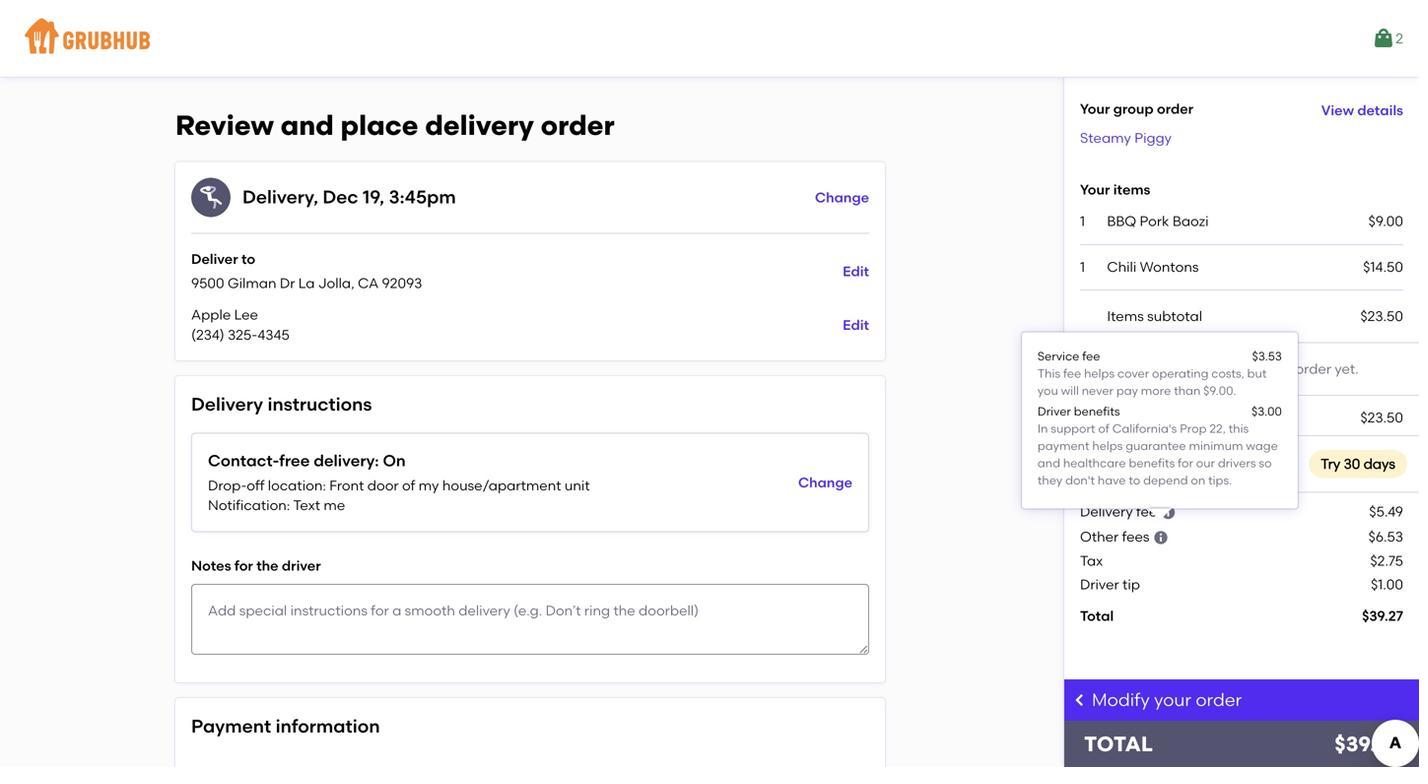 Task type: locate. For each thing, give the bounding box(es) containing it.
helps inside this fee helps cover operating costs, but you will never pay more than $9.00.
[[1084, 367, 1115, 381]]

1 vertical spatial your
[[1080, 181, 1110, 198]]

your items
[[1080, 181, 1151, 198]]

change
[[815, 189, 869, 206], [798, 474, 853, 491]]

delivery left dec
[[242, 187, 314, 208]]

1 vertical spatial benefits
[[1129, 456, 1175, 471]]

1 horizontal spatial driver
[[1080, 577, 1119, 593]]

depend
[[1144, 473, 1188, 488]]

group
[[1114, 100, 1154, 117], [1252, 361, 1292, 378]]

your
[[1154, 690, 1192, 711]]

of
[[1098, 422, 1110, 436], [402, 477, 415, 494]]

service fee
[[1038, 349, 1101, 364]]

0 horizontal spatial the
[[256, 558, 279, 575]]

steamy piggy
[[1080, 130, 1172, 146]]

0 vertical spatial the
[[1227, 361, 1249, 378]]

fee for service
[[1083, 349, 1101, 364]]

1 edit button from the top
[[843, 254, 869, 289]]

0 horizontal spatial ,
[[314, 187, 318, 208]]

tips.
[[1209, 473, 1232, 488]]

don't
[[1066, 473, 1095, 488]]

to up gilman
[[241, 251, 255, 268]]

fee up fees
[[1137, 504, 1158, 521]]

your up steamy at the right of the page
[[1080, 100, 1110, 117]]

location:
[[268, 477, 326, 494]]

0 horizontal spatial group
[[1114, 100, 1154, 117]]

0 vertical spatial change button
[[815, 180, 869, 216]]

cover
[[1118, 367, 1149, 381]]

days
[[1364, 456, 1396, 473]]

wage
[[1246, 439, 1278, 453]]

0 horizontal spatial to
[[241, 251, 255, 268]]

0 vertical spatial fee
[[1083, 349, 1101, 364]]

delivery
[[191, 394, 263, 416], [1080, 504, 1133, 521]]

for right notes
[[234, 558, 253, 575]]

edit button
[[843, 254, 869, 289], [843, 307, 869, 343]]

0 vertical spatial ,
[[314, 187, 318, 208]]

helps up the 'never'
[[1084, 367, 1115, 381]]

0 vertical spatial total
[[1080, 608, 1114, 625]]

view details button
[[1322, 93, 1404, 128]]

items subtotal down pay
[[1080, 409, 1176, 426]]

deliver to 9500 gilman dr la jolla , ca 92093
[[191, 251, 422, 292]]

benefits inside 'in support of california's prop 22, this payment helps guarantee minimum wage and healthcare benefits for our drivers so they don't have to depend on tips.'
[[1129, 456, 1175, 471]]

chili
[[1107, 259, 1137, 275]]

1 left the bbq
[[1080, 213, 1085, 230]]

free
[[279, 451, 310, 471]]

2 horizontal spatial fee
[[1137, 504, 1158, 521]]

apple lee (234) 325-4345
[[191, 307, 290, 343]]

Notes for the driver text field
[[191, 584, 869, 655]]

0 vertical spatial $23.50
[[1361, 308, 1404, 325]]

apple
[[191, 307, 231, 323]]

other fees
[[1080, 529, 1150, 546]]

and left place
[[280, 109, 334, 142]]

have
[[1098, 473, 1126, 488]]

0 vertical spatial helps
[[1084, 367, 1115, 381]]

this fee helps cover operating costs, but you will never pay more than $9.00.
[[1038, 367, 1267, 398]]

1 $23.50 from the top
[[1361, 308, 1404, 325]]

1 horizontal spatial for
[[1178, 456, 1194, 471]]

lee
[[234, 307, 258, 323]]

0 vertical spatial items
[[1107, 308, 1144, 325]]

and up they
[[1038, 456, 1061, 471]]

1 your from the top
[[1080, 100, 1110, 117]]

and
[[280, 109, 334, 142], [1038, 456, 1061, 471]]

in support of california's prop 22, this payment helps guarantee minimum wage and healthcare benefits for our drivers so they don't have to depend on tips.
[[1038, 422, 1278, 488]]

subtotal down more
[[1121, 409, 1176, 426]]

edit
[[843, 263, 869, 280], [843, 317, 869, 333]]

1 horizontal spatial to
[[1129, 473, 1141, 488]]

0 vertical spatial your
[[1080, 100, 1110, 117]]

jolla
[[318, 275, 351, 292]]

0 vertical spatial to
[[241, 251, 255, 268]]

1 vertical spatial and
[[1038, 456, 1061, 471]]

baozi
[[1173, 213, 1209, 230]]

total down modify
[[1084, 732, 1153, 758]]

of left my at the left
[[402, 477, 415, 494]]

svg image down depend
[[1161, 505, 1177, 521]]

they
[[1038, 473, 1063, 488]]

the
[[1227, 361, 1249, 378], [256, 558, 279, 575]]

0 vertical spatial change
[[815, 189, 869, 206]]

svg image right fees
[[1153, 530, 1169, 546]]

0 vertical spatial delivery
[[191, 394, 263, 416]]

0 horizontal spatial for
[[234, 558, 253, 575]]

2 vertical spatial fee
[[1137, 504, 1158, 521]]

1 vertical spatial fee
[[1064, 367, 1082, 381]]

2 edit button from the top
[[843, 307, 869, 343]]

1 vertical spatial edit
[[843, 317, 869, 333]]

benefits
[[1074, 405, 1120, 419], [1129, 456, 1175, 471]]

delivery up front
[[314, 451, 375, 471]]

prop
[[1180, 422, 1207, 436]]

1 vertical spatial change button
[[798, 465, 853, 501]]

, left dec
[[314, 187, 318, 208]]

driver for driver tip
[[1080, 577, 1119, 593]]

delivery icon image
[[191, 178, 231, 218]]

group up "steamy piggy"
[[1114, 100, 1154, 117]]

0 vertical spatial group
[[1114, 100, 1154, 117]]

0 horizontal spatial benefits
[[1074, 405, 1120, 419]]

1 left chili
[[1080, 259, 1085, 275]]

on
[[383, 451, 406, 471]]

1 vertical spatial items subtotal
[[1080, 409, 1176, 426]]

1 vertical spatial to
[[1129, 473, 1141, 488]]

0 vertical spatial svg image
[[1161, 505, 1177, 521]]

0 vertical spatial driver
[[1038, 405, 1071, 419]]

driver inside tooltip
[[1038, 405, 1071, 419]]

notification:
[[208, 497, 290, 514]]

0 horizontal spatial driver
[[1038, 405, 1071, 419]]

helps up healthcare
[[1093, 439, 1123, 453]]

1 vertical spatial helps
[[1093, 439, 1123, 453]]

driver up in
[[1038, 405, 1071, 419]]

fee up will
[[1064, 367, 1082, 381]]

your left items
[[1080, 181, 1110, 198]]

1 for bbq pork baozi
[[1080, 213, 1085, 230]]

0 vertical spatial and
[[280, 109, 334, 142]]

fee for delivery
[[1137, 504, 1158, 521]]

fee inside this fee helps cover operating costs, but you will never pay more than $9.00.
[[1064, 367, 1082, 381]]

items subtotal down chili wontons
[[1107, 308, 1203, 325]]

1 vertical spatial 1
[[1080, 259, 1085, 275]]

change button for dec 19, 3:45pm
[[815, 180, 869, 216]]

tooltip
[[1022, 333, 1298, 521]]

but
[[1248, 367, 1267, 381]]

2 edit from the top
[[843, 317, 869, 333]]

change button for drop-off location:
[[798, 465, 853, 501]]

joined
[[1183, 361, 1224, 378]]

items down the 'never'
[[1080, 409, 1117, 426]]

1 vertical spatial driver
[[1080, 577, 1119, 593]]

total down driver tip
[[1080, 608, 1114, 625]]

of down driver benefits
[[1098, 422, 1110, 436]]

fee right service
[[1083, 349, 1101, 364]]

1
[[1080, 213, 1085, 230], [1080, 259, 1085, 275]]

$23.50 up days
[[1361, 409, 1404, 426]]

3:45pm
[[389, 187, 456, 208]]

1 horizontal spatial fee
[[1083, 349, 1101, 364]]

1 vertical spatial total
[[1084, 732, 1153, 758]]

0 vertical spatial 1
[[1080, 213, 1085, 230]]

1 vertical spatial change
[[798, 474, 853, 491]]

wontons
[[1140, 259, 1199, 275]]

the up $9.00.
[[1227, 361, 1249, 378]]

tooltip containing service fee
[[1022, 333, 1298, 521]]

group up the $3.00
[[1252, 361, 1292, 378]]

1 horizontal spatial of
[[1098, 422, 1110, 436]]

and inside 'in support of california's prop 22, this payment helps guarantee minimum wage and healthcare benefits for our drivers so they don't have to depend on tips.'
[[1038, 456, 1061, 471]]

deliver
[[191, 251, 238, 268]]

0 vertical spatial edit
[[843, 263, 869, 280]]

1 1 from the top
[[1080, 213, 1085, 230]]

the left driver at the left bottom
[[256, 558, 279, 575]]

1 vertical spatial $23.50
[[1361, 409, 1404, 426]]

2 1 from the top
[[1080, 259, 1085, 275]]

delivery up 3:45pm
[[425, 109, 534, 142]]

total
[[1080, 608, 1114, 625], [1084, 732, 1153, 758]]

delivery inside contact-free delivery : on drop-off location: front door of my house/apartment unit notification: text me
[[314, 451, 375, 471]]

2 your from the top
[[1080, 181, 1110, 198]]

19,
[[363, 187, 384, 208]]

to right have
[[1129, 473, 1141, 488]]

payment
[[191, 716, 271, 738]]

subtotal down wontons
[[1147, 308, 1203, 325]]

,
[[314, 187, 318, 208], [351, 275, 355, 292]]

benefits down the 'never'
[[1074, 405, 1120, 419]]

2 vertical spatial delivery
[[314, 451, 375, 471]]

0 horizontal spatial of
[[402, 477, 415, 494]]

1 horizontal spatial benefits
[[1129, 456, 1175, 471]]

delivery
[[425, 109, 534, 142], [242, 187, 314, 208], [314, 451, 375, 471]]

service
[[1038, 349, 1080, 364]]

1 horizontal spatial ,
[[351, 275, 355, 292]]

your
[[1080, 100, 1110, 117], [1080, 181, 1110, 198]]

pay
[[1117, 384, 1138, 398]]

1 vertical spatial of
[[402, 477, 415, 494]]

will
[[1061, 384, 1079, 398]]

delivery up other
[[1080, 504, 1133, 521]]

la
[[298, 275, 315, 292]]

1 vertical spatial delivery
[[1080, 504, 1133, 521]]

0 horizontal spatial delivery
[[191, 394, 263, 416]]

delivery up contact-
[[191, 394, 263, 416]]

helps
[[1084, 367, 1115, 381], [1093, 439, 1123, 453]]

1 horizontal spatial delivery
[[1080, 504, 1133, 521]]

items down chili
[[1107, 308, 1144, 325]]

subtotal
[[1147, 308, 1203, 325], [1121, 409, 1176, 426]]

door
[[367, 477, 399, 494]]

order
[[1157, 100, 1194, 117], [541, 109, 615, 142], [1296, 361, 1332, 378], [1196, 690, 1242, 711]]

details
[[1358, 102, 1404, 119]]

1 vertical spatial for
[[234, 558, 253, 575]]

:
[[375, 451, 379, 471]]

0 vertical spatial edit button
[[843, 254, 869, 289]]

0 vertical spatial of
[[1098, 422, 1110, 436]]

1 vertical spatial svg image
[[1153, 530, 1169, 546]]

haven't
[[1130, 361, 1179, 378]]

benefits down guarantee
[[1129, 456, 1175, 471]]

view
[[1322, 102, 1354, 119]]

edit for deliver to 9500 gilman dr la jolla , ca 92093
[[843, 263, 869, 280]]

for inside 'in support of california's prop 22, this payment helps guarantee minimum wage and healthcare benefits for our drivers so they don't have to depend on tips.'
[[1178, 456, 1194, 471]]

svg image for fees
[[1153, 530, 1169, 546]]

svg image
[[1161, 505, 1177, 521], [1153, 530, 1169, 546]]

$1.00
[[1371, 577, 1404, 593]]

1 horizontal spatial and
[[1038, 456, 1061, 471]]

$23.50 down the $14.50
[[1361, 308, 1404, 325]]

bbq pork baozi
[[1107, 213, 1209, 230]]

never
[[1082, 384, 1114, 398]]

0 horizontal spatial fee
[[1064, 367, 1082, 381]]

for left 'our'
[[1178, 456, 1194, 471]]

in
[[1038, 422, 1048, 436]]

, left ca
[[351, 275, 355, 292]]

1 vertical spatial the
[[256, 558, 279, 575]]

$9.00
[[1369, 213, 1404, 230]]

driver down "tax"
[[1080, 577, 1119, 593]]

1 edit from the top
[[843, 263, 869, 280]]

to inside 'in support of california's prop 22, this payment helps guarantee minimum wage and healthcare benefits for our drivers so they don't have to depend on tips.'
[[1129, 473, 1141, 488]]

fee
[[1083, 349, 1101, 364], [1064, 367, 1082, 381], [1137, 504, 1158, 521]]

1 vertical spatial ,
[[351, 275, 355, 292]]

main navigation navigation
[[0, 0, 1419, 77]]

california's
[[1113, 422, 1177, 436]]

save
[[1124, 446, 1156, 463]]

$3.00
[[1252, 405, 1282, 419]]

tip
[[1123, 577, 1140, 593]]

1 horizontal spatial group
[[1252, 361, 1292, 378]]

1 vertical spatial edit button
[[843, 307, 869, 343]]

0 vertical spatial for
[[1178, 456, 1194, 471]]



Task type: describe. For each thing, give the bounding box(es) containing it.
change for dec 19, 3:45pm
[[815, 189, 869, 206]]

of inside 'in support of california's prop 22, this payment helps guarantee minimum wage and healthcare benefits for our drivers so they don't have to depend on tips.'
[[1098, 422, 1110, 436]]

(234)
[[191, 327, 225, 343]]

grubhub+
[[1124, 466, 1192, 483]]

92093
[[382, 275, 422, 292]]

unit
[[565, 477, 590, 494]]

325-
[[228, 327, 258, 343]]

1 vertical spatial $39.27
[[1335, 732, 1400, 758]]

$3.53
[[1253, 349, 1282, 364]]

review
[[175, 109, 274, 142]]

2 button
[[1372, 21, 1404, 56]]

information
[[276, 716, 380, 738]]

review and place delivery order
[[175, 109, 615, 142]]

0 vertical spatial benefits
[[1074, 405, 1120, 419]]

view details
[[1322, 102, 1404, 119]]

off
[[247, 477, 265, 494]]

me
[[324, 497, 345, 514]]

my
[[419, 477, 439, 494]]

our
[[1196, 456, 1215, 471]]

1 for chili wontons
[[1080, 259, 1085, 275]]

steamy
[[1080, 130, 1131, 146]]

edit for apple lee (234) 325-4345
[[843, 317, 869, 333]]

piggy
[[1135, 130, 1172, 146]]

0 horizontal spatial and
[[280, 109, 334, 142]]

delivery for delivery instructions
[[191, 394, 263, 416]]

ca
[[358, 275, 379, 292]]

driver tip
[[1080, 577, 1140, 593]]

driver for driver benefits
[[1038, 405, 1071, 419]]

$2.75
[[1371, 553, 1404, 570]]

1 vertical spatial delivery
[[242, 187, 314, 208]]

$7.37
[[1160, 446, 1191, 463]]

now with grubhub+
[[1124, 446, 1253, 483]]

2 $23.50 from the top
[[1361, 409, 1404, 426]]

minimum
[[1189, 439, 1243, 453]]

edit button for apple lee (234) 325-4345
[[843, 307, 869, 343]]

save $7.37
[[1124, 446, 1191, 463]]

your group order
[[1080, 100, 1194, 117]]

yet.
[[1335, 361, 1359, 378]]

tax
[[1080, 553, 1103, 570]]

payment information
[[191, 716, 380, 738]]

dr
[[280, 275, 295, 292]]

delivery instructions
[[191, 394, 372, 416]]

try 30 days
[[1321, 456, 1396, 473]]

your for $39.27
[[1080, 100, 1110, 117]]

modify your order
[[1092, 690, 1242, 711]]

bbq
[[1107, 213, 1137, 230]]

than
[[1174, 384, 1201, 398]]

9500
[[191, 275, 224, 292]]

$9.00.
[[1204, 384, 1237, 398]]

0 vertical spatial subtotal
[[1147, 308, 1203, 325]]

text
[[293, 497, 320, 514]]

drop-
[[208, 477, 247, 494]]

steamy piggy link
[[1080, 130, 1172, 146]]

fee for this
[[1064, 367, 1082, 381]]

$6.53
[[1369, 529, 1404, 546]]

operating
[[1152, 367, 1209, 381]]

more
[[1141, 384, 1171, 398]]

dec
[[323, 187, 358, 208]]

on
[[1191, 473, 1206, 488]]

$5.49
[[1370, 504, 1404, 521]]

0 vertical spatial delivery
[[425, 109, 534, 142]]

1 vertical spatial subtotal
[[1121, 409, 1176, 426]]

change for drop-off location:
[[798, 474, 853, 491]]

house/apartment
[[442, 477, 561, 494]]

your for save
[[1080, 181, 1110, 198]]

of inside contact-free delivery : on drop-off location: front door of my house/apartment unit notification: text me
[[402, 477, 415, 494]]

1 horizontal spatial the
[[1227, 361, 1249, 378]]

items
[[1114, 181, 1151, 198]]

so
[[1259, 456, 1272, 471]]

delivery for delivery fee
[[1080, 504, 1133, 521]]

svg image
[[1072, 693, 1088, 709]]

instructions
[[268, 394, 372, 416]]

4345
[[258, 327, 290, 343]]

edit button for deliver to 9500 gilman dr la jolla , ca 92093
[[843, 254, 869, 289]]

try
[[1321, 456, 1341, 473]]

1 vertical spatial group
[[1252, 361, 1292, 378]]

you
[[1038, 384, 1058, 398]]

delivery fee
[[1080, 504, 1158, 521]]

svg image for fee
[[1161, 505, 1177, 521]]

place
[[341, 109, 419, 142]]

contact-free delivery : on drop-off location: front door of my house/apartment unit notification: text me
[[208, 451, 590, 514]]

to inside deliver to 9500 gilman dr la jolla , ca 92093
[[241, 251, 255, 268]]

notes
[[191, 558, 231, 575]]

delivery , dec 19, 3:45pm
[[242, 187, 456, 208]]

this
[[1229, 422, 1249, 436]]

driver
[[282, 558, 321, 575]]

with
[[1225, 446, 1253, 463]]

gilman
[[228, 275, 276, 292]]

1 vertical spatial items
[[1080, 409, 1117, 426]]

other
[[1080, 529, 1119, 546]]

this
[[1038, 367, 1061, 381]]

subscription badge image
[[1076, 445, 1116, 484]]

drivers
[[1218, 456, 1256, 471]]

, inside deliver to 9500 gilman dr la jolla , ca 92093
[[351, 275, 355, 292]]

chili wontons
[[1107, 259, 1199, 275]]

$14.50
[[1364, 259, 1404, 275]]

helps inside 'in support of california's prop 22, this payment helps guarantee minimum wage and healthcare benefits for our drivers so they don't have to depend on tips.'
[[1093, 439, 1123, 453]]

now
[[1194, 446, 1222, 463]]

0 vertical spatial items subtotal
[[1107, 308, 1203, 325]]

0 vertical spatial $39.27
[[1362, 608, 1404, 625]]

22,
[[1210, 422, 1226, 436]]

guarantee
[[1126, 439, 1186, 453]]



Task type: vqa. For each thing, say whether or not it's contained in the screenshot.
Sweetgreen • Healthy
no



